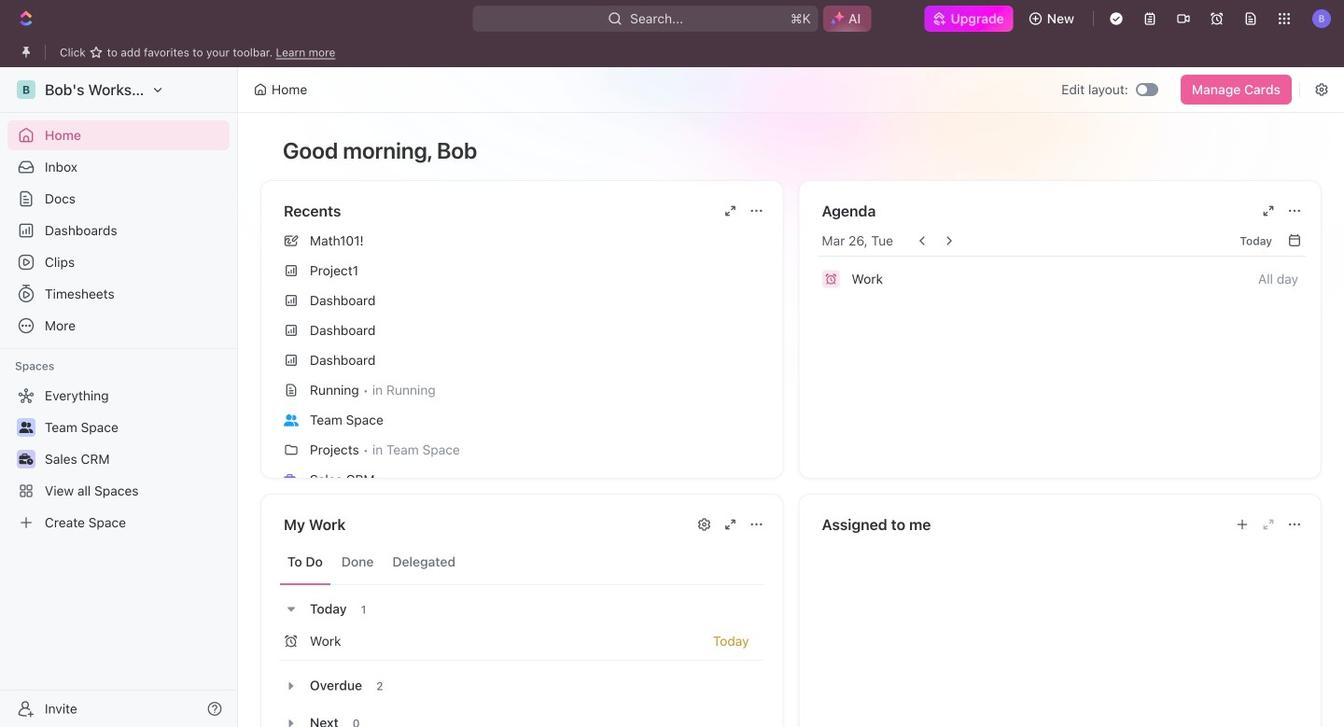 Task type: describe. For each thing, give the bounding box(es) containing it.
user group image
[[284, 414, 299, 426]]

tree inside sidebar navigation
[[7, 381, 230, 538]]

user group image
[[19, 422, 33, 433]]



Task type: vqa. For each thing, say whether or not it's contained in the screenshot.
TAB LIST
yes



Task type: locate. For each thing, give the bounding box(es) containing it.
0 vertical spatial business time image
[[19, 454, 33, 465]]

1 vertical spatial business time image
[[284, 474, 299, 486]]

sidebar navigation
[[0, 67, 242, 727]]

bob's workspace, , element
[[17, 80, 35, 99]]

1 horizontal spatial business time image
[[284, 474, 299, 486]]

business time image down user group icon on the left of the page
[[284, 474, 299, 486]]

business time image
[[19, 454, 33, 465], [284, 474, 299, 486]]

tree
[[7, 381, 230, 538]]

business time image down user group image
[[19, 454, 33, 465]]

0 horizontal spatial business time image
[[19, 454, 33, 465]]

tab list
[[280, 540, 764, 586]]



